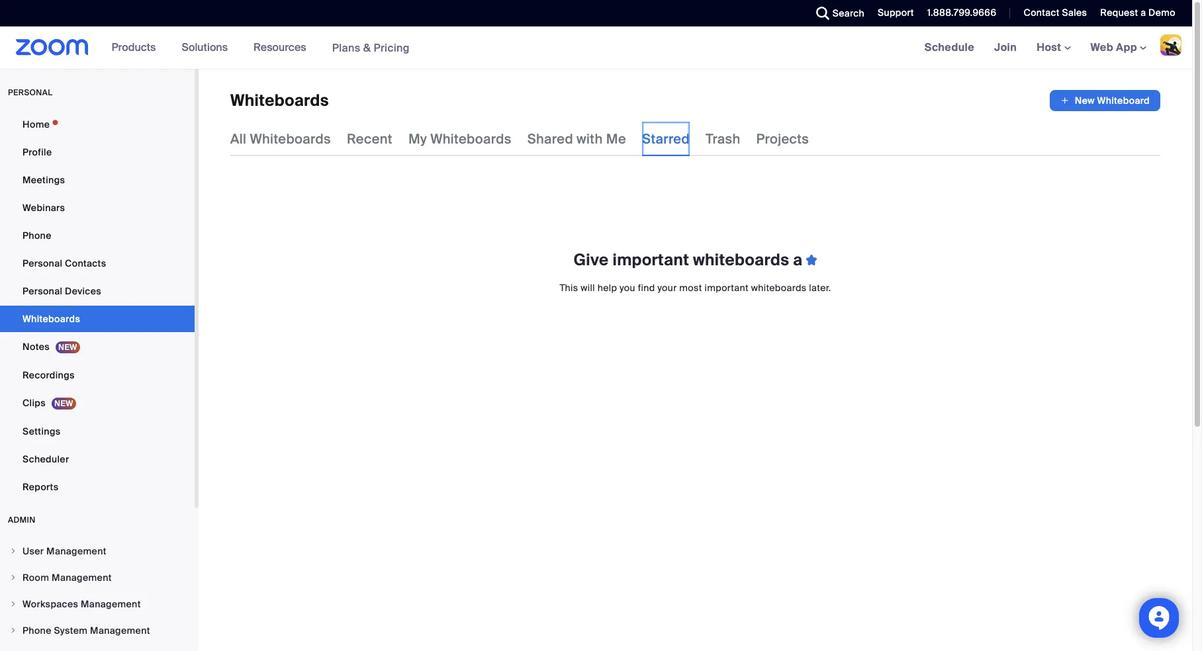 Task type: vqa. For each thing, say whether or not it's contained in the screenshot.
Upgrade within dropdown button
no



Task type: locate. For each thing, give the bounding box(es) containing it.
right image left user
[[9, 548, 17, 556]]

sales
[[1063, 7, 1088, 19]]

1.888.799.9666 button
[[918, 0, 1000, 26], [928, 7, 997, 19]]

contact
[[1024, 7, 1060, 19]]

management up room management at the bottom of the page
[[46, 546, 106, 558]]

request
[[1101, 7, 1139, 19]]

1 vertical spatial right image
[[9, 627, 17, 635]]

request a demo
[[1101, 7, 1176, 19]]

help
[[598, 282, 618, 294]]

right image for user management
[[9, 548, 17, 556]]

2 right image from the top
[[9, 574, 17, 582]]

reports
[[23, 482, 59, 493]]

important right the most
[[705, 282, 749, 294]]

new
[[1076, 95, 1095, 107]]

room management menu item
[[0, 566, 195, 591]]

personal menu menu
[[0, 111, 195, 502]]

personal devices link
[[0, 278, 195, 305]]

my
[[409, 130, 427, 148]]

1 phone from the top
[[23, 230, 51, 242]]

1 vertical spatial personal
[[23, 285, 62, 297]]

web
[[1091, 40, 1114, 54]]

tabs of all whiteboard page tab list
[[230, 122, 809, 156]]

important up find
[[613, 250, 690, 270]]

schedule link
[[915, 26, 985, 69]]

management
[[46, 546, 106, 558], [52, 572, 112, 584], [81, 599, 141, 611], [90, 625, 150, 637]]

management up the phone system management menu item
[[81, 599, 141, 611]]

trash
[[706, 130, 741, 148]]

0 horizontal spatial a
[[794, 250, 803, 270]]

0 vertical spatial phone
[[23, 230, 51, 242]]

shared with me
[[528, 130, 627, 148]]

&
[[363, 41, 371, 55]]

right image for workspaces
[[9, 601, 17, 609]]

whiteboards left later.
[[752, 282, 807, 294]]

phone for phone
[[23, 230, 51, 242]]

personal
[[23, 258, 62, 270], [23, 285, 62, 297]]

meetings link
[[0, 167, 195, 193]]

request a demo link
[[1091, 0, 1193, 26], [1101, 7, 1176, 19]]

0 horizontal spatial important
[[613, 250, 690, 270]]

resources button
[[254, 26, 312, 69]]

0 vertical spatial right image
[[9, 601, 17, 609]]

1 right image from the top
[[9, 548, 17, 556]]

management inside menu item
[[52, 572, 112, 584]]

plans & pricing link
[[332, 41, 410, 55], [332, 41, 410, 55]]

host button
[[1037, 40, 1071, 54]]

management inside 'menu item'
[[46, 546, 106, 558]]

give
[[574, 250, 609, 270]]

a
[[1141, 7, 1147, 19], [794, 250, 803, 270]]

2 personal from the top
[[23, 285, 62, 297]]

zoom logo image
[[16, 39, 88, 56]]

1 personal from the top
[[23, 258, 62, 270]]

contact sales link
[[1014, 0, 1091, 26], [1024, 7, 1088, 19]]

0 vertical spatial whiteboards
[[694, 250, 790, 270]]

whiteboards inside application
[[230, 90, 329, 111]]

2 phone from the top
[[23, 625, 51, 637]]

management for workspaces management
[[81, 599, 141, 611]]

whiteboards application
[[230, 90, 1161, 111]]

1 right image from the top
[[9, 601, 17, 609]]

scheduler link
[[0, 446, 195, 473]]

add image
[[1061, 94, 1070, 107]]

phone inside personal menu menu
[[23, 230, 51, 242]]

right image inside user management 'menu item'
[[9, 548, 17, 556]]

management up workspaces management
[[52, 572, 112, 584]]

right image left system
[[9, 627, 17, 635]]

join link
[[985, 26, 1027, 69]]

whiteboards up this will help you find your most important whiteboards later.
[[694, 250, 790, 270]]

whiteboards up all whiteboards
[[230, 90, 329, 111]]

right image
[[9, 548, 17, 556], [9, 574, 17, 582]]

right image inside the phone system management menu item
[[9, 627, 17, 635]]

personal contacts link
[[0, 250, 195, 277]]

0 vertical spatial personal
[[23, 258, 62, 270]]

phone inside menu item
[[23, 625, 51, 637]]

phone link
[[0, 223, 195, 249]]

all
[[230, 130, 247, 148]]

right image left workspaces
[[9, 601, 17, 609]]

right image inside room management menu item
[[9, 574, 17, 582]]

personal down the personal contacts
[[23, 285, 62, 297]]

0 vertical spatial a
[[1141, 7, 1147, 19]]

product information navigation
[[102, 26, 420, 70]]

0 vertical spatial right image
[[9, 548, 17, 556]]

phone
[[23, 230, 51, 242], [23, 625, 51, 637]]

solutions button
[[182, 26, 234, 69]]

plans & pricing
[[332, 41, 410, 55]]

new whiteboard button
[[1050, 90, 1161, 111]]

2 right image from the top
[[9, 627, 17, 635]]

important
[[613, 250, 690, 270], [705, 282, 749, 294]]

1 vertical spatial phone
[[23, 625, 51, 637]]

1 vertical spatial right image
[[9, 574, 17, 582]]

right image inside 'workspaces management' menu item
[[9, 601, 17, 609]]

phone down webinars
[[23, 230, 51, 242]]

right image
[[9, 601, 17, 609], [9, 627, 17, 635]]

whiteboards
[[694, 250, 790, 270], [752, 282, 807, 294]]

whiteboards inside personal menu menu
[[23, 313, 80, 325]]

right image left room
[[9, 574, 17, 582]]

personal up personal devices
[[23, 258, 62, 270]]

my whiteboards
[[409, 130, 512, 148]]

support link
[[868, 0, 918, 26], [878, 7, 915, 19]]

banner
[[0, 26, 1193, 70]]

webinars link
[[0, 195, 195, 221]]

whiteboard
[[1098, 95, 1150, 107]]

search button
[[807, 0, 868, 26]]

whiteboards
[[230, 90, 329, 111], [250, 130, 331, 148], [431, 130, 512, 148], [23, 313, 80, 325]]

whiteboards down personal devices
[[23, 313, 80, 325]]

phone for phone system management
[[23, 625, 51, 637]]

notes
[[23, 341, 50, 353]]

1 horizontal spatial important
[[705, 282, 749, 294]]

phone down workspaces
[[23, 625, 51, 637]]

personal contacts
[[23, 258, 106, 270]]

starred
[[642, 130, 690, 148]]

webinars
[[23, 202, 65, 214]]

whiteboards right the 'all'
[[250, 130, 331, 148]]

1 vertical spatial a
[[794, 250, 803, 270]]

products
[[112, 40, 156, 54]]

contacts
[[65, 258, 106, 270]]

profile picture image
[[1161, 34, 1182, 56]]

later.
[[810, 282, 832, 294]]

demo
[[1149, 7, 1176, 19]]

home
[[23, 119, 50, 130]]

find
[[638, 282, 655, 294]]



Task type: describe. For each thing, give the bounding box(es) containing it.
whiteboards link
[[0, 306, 195, 332]]

plans
[[332, 41, 361, 55]]

reports link
[[0, 474, 195, 501]]

notes link
[[0, 334, 195, 361]]

workspaces
[[23, 599, 78, 611]]

user management menu item
[[0, 539, 195, 564]]

workspaces management
[[23, 599, 141, 611]]

clips link
[[0, 390, 195, 417]]

recent
[[347, 130, 393, 148]]

personal for personal contacts
[[23, 258, 62, 270]]

system
[[54, 625, 88, 637]]

right image for room management
[[9, 574, 17, 582]]

all whiteboards
[[230, 130, 331, 148]]

pricing
[[374, 41, 410, 55]]

profile
[[23, 146, 52, 158]]

meetings
[[23, 174, 65, 186]]

admin
[[8, 515, 36, 526]]

this
[[560, 282, 579, 294]]

will
[[581, 282, 595, 294]]

management for user management
[[46, 546, 106, 558]]

settings link
[[0, 419, 195, 445]]

app
[[1117, 40, 1138, 54]]

room
[[23, 572, 49, 584]]

you
[[620, 282, 636, 294]]

join
[[995, 40, 1017, 54]]

scheduler
[[23, 454, 69, 466]]

products button
[[112, 26, 162, 69]]

most
[[680, 282, 703, 294]]

new whiteboard
[[1076, 95, 1150, 107]]

me
[[607, 130, 627, 148]]

home link
[[0, 111, 195, 138]]

contact sales
[[1024, 7, 1088, 19]]

projects
[[757, 130, 809, 148]]

1 vertical spatial important
[[705, 282, 749, 294]]

banner containing products
[[0, 26, 1193, 70]]

personal
[[8, 87, 53, 98]]

1 horizontal spatial a
[[1141, 7, 1147, 19]]

shared
[[528, 130, 574, 148]]

web app
[[1091, 40, 1138, 54]]

clips
[[23, 397, 46, 409]]

0 vertical spatial important
[[613, 250, 690, 270]]

user management
[[23, 546, 106, 558]]

whiteboards right my
[[431, 130, 512, 148]]

meetings navigation
[[915, 26, 1193, 70]]

room management
[[23, 572, 112, 584]]

solutions
[[182, 40, 228, 54]]

with
[[577, 130, 603, 148]]

web app button
[[1091, 40, 1147, 54]]

workspaces management menu item
[[0, 592, 195, 617]]

admin menu menu
[[0, 539, 195, 652]]

personal devices
[[23, 285, 101, 297]]

devices
[[65, 285, 101, 297]]

management for room management
[[52, 572, 112, 584]]

recordings
[[23, 370, 75, 381]]

profile link
[[0, 139, 195, 166]]

1.888.799.9666
[[928, 7, 997, 19]]

resources
[[254, 40, 306, 54]]

management down 'workspaces management' menu item
[[90, 625, 150, 637]]

your
[[658, 282, 677, 294]]

phone system management menu item
[[0, 619, 195, 644]]

phone system management
[[23, 625, 150, 637]]

support
[[878, 7, 915, 19]]

give important whiteboards a
[[574, 250, 807, 270]]

schedule
[[925, 40, 975, 54]]

this will help you find your most important whiteboards later.
[[560, 282, 832, 294]]

search
[[833, 7, 865, 19]]

host
[[1037, 40, 1065, 54]]

right image for phone
[[9, 627, 17, 635]]

personal for personal devices
[[23, 285, 62, 297]]

settings
[[23, 426, 61, 438]]

recordings link
[[0, 362, 195, 389]]

user
[[23, 546, 44, 558]]

1 vertical spatial whiteboards
[[752, 282, 807, 294]]



